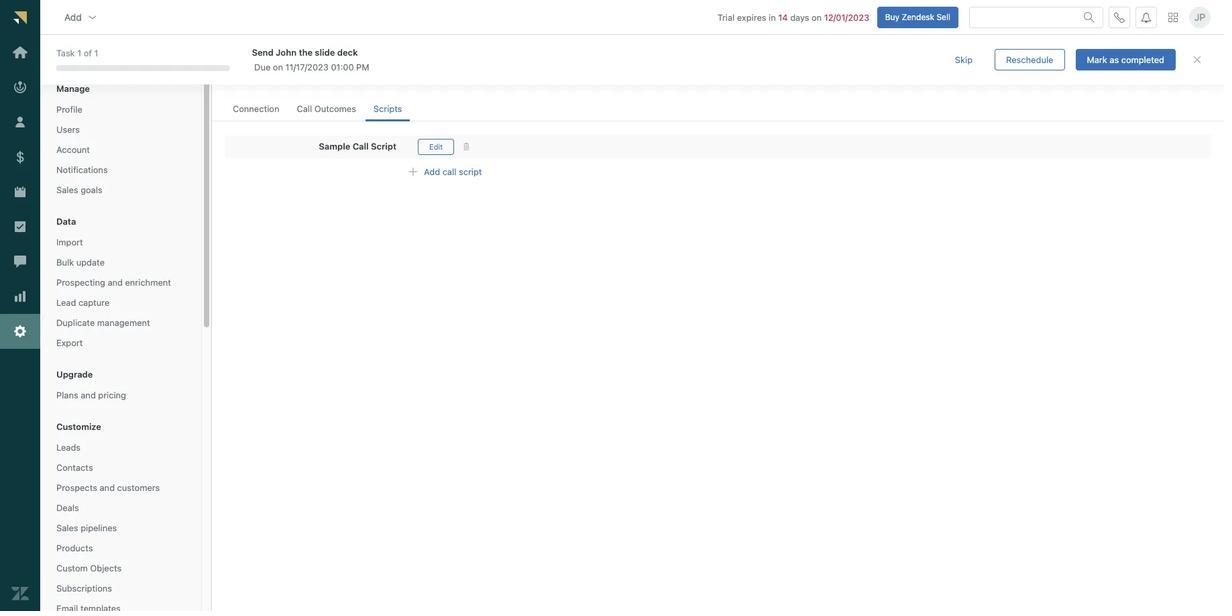 Task type: describe. For each thing, give the bounding box(es) containing it.
11/17/2023
[[286, 62, 329, 72]]

account
[[56, 144, 90, 155]]

data
[[56, 216, 76, 227]]

customize
[[56, 422, 101, 432]]

contacts
[[304, 73, 340, 83]]

1 vertical spatial call
[[297, 103, 312, 114]]

14
[[779, 12, 788, 23]]

and for pricing
[[81, 390, 96, 401]]

contacts link
[[51, 459, 191, 477]]

task 1 of 1
[[56, 48, 98, 59]]

script
[[371, 141, 397, 152]]

custom objects
[[56, 563, 122, 574]]

prospects and customers
[[56, 483, 160, 493]]

2 horizontal spatial call
[[353, 141, 369, 152]]

buy
[[886, 12, 900, 22]]

jp
[[1195, 11, 1206, 23]]

deals link
[[51, 499, 191, 517]]

products
[[56, 543, 93, 554]]

1 1 from the left
[[77, 48, 81, 59]]

leads link
[[51, 439, 191, 456]]

and for customers
[[100, 483, 115, 493]]

directly
[[342, 73, 373, 83]]

duplicate management link
[[51, 314, 191, 332]]

products link
[[51, 540, 191, 557]]

zendesk image
[[11, 585, 29, 603]]

plans and pricing link
[[51, 387, 191, 404]]

duplicate
[[56, 317, 95, 328]]

import
[[56, 237, 83, 248]]

sell
[[937, 12, 951, 22]]

call inside voice and text call your leads and contacts directly from sell. learn about
[[225, 73, 240, 83]]

prospecting
[[56, 277, 105, 288]]

of
[[84, 48, 92, 59]]

add call script
[[424, 166, 482, 177]]

mark
[[1088, 54, 1108, 65]]

2 1 from the left
[[94, 48, 98, 59]]

call outcomes
[[297, 103, 356, 114]]

add call script button
[[397, 161, 494, 183]]

upgrade
[[56, 369, 93, 380]]

slide
[[315, 47, 335, 57]]

lead capture
[[56, 297, 110, 308]]

the
[[299, 47, 313, 57]]

duplicate management
[[56, 317, 150, 328]]

add for add
[[64, 11, 82, 23]]

buy zendesk sell
[[886, 12, 951, 22]]

sell.
[[396, 73, 414, 83]]

sales pipelines
[[56, 523, 117, 534]]

update
[[76, 257, 105, 268]]

search image
[[1085, 12, 1095, 23]]

manage
[[56, 83, 90, 94]]

task
[[56, 48, 75, 59]]

plans and pricing
[[56, 390, 126, 401]]

goals
[[81, 185, 102, 195]]

scripts
[[374, 103, 402, 114]]

mark as completed
[[1088, 54, 1165, 65]]

leads
[[263, 73, 285, 83]]

days
[[791, 12, 810, 23]]

add for add call script
[[424, 166, 440, 177]]

lead
[[56, 297, 76, 308]]

custom
[[56, 563, 88, 574]]

notifications
[[56, 164, 108, 175]]

send
[[252, 47, 274, 57]]

sample
[[319, 141, 351, 152]]

completed
[[1122, 54, 1165, 65]]

cancel image
[[1193, 54, 1203, 65]]

sales goals
[[56, 185, 102, 195]]

objects
[[90, 563, 122, 574]]

and for enrichment
[[108, 277, 123, 288]]

call outcomes link
[[289, 97, 364, 122]]

customers
[[117, 483, 160, 493]]

bulk update
[[56, 257, 105, 268]]



Task type: locate. For each thing, give the bounding box(es) containing it.
call left script
[[353, 141, 369, 152]]

from
[[375, 73, 394, 83]]

send john the slide deck due on 11/17/2023 01:00 pm
[[252, 47, 370, 72]]

sales down deals
[[56, 523, 78, 534]]

1 vertical spatial on
[[273, 62, 283, 72]]

zendesk products image
[[1169, 12, 1178, 22]]

scripts link
[[366, 97, 410, 122]]

connection link
[[225, 97, 288, 122]]

pm
[[356, 62, 370, 72]]

sample call script
[[319, 141, 397, 152]]

2 sales from the top
[[56, 523, 78, 534]]

1 horizontal spatial add
[[424, 166, 440, 177]]

deck
[[337, 47, 358, 57]]

1 left of
[[77, 48, 81, 59]]

add left call
[[424, 166, 440, 177]]

bell image
[[1142, 12, 1152, 23]]

voice
[[225, 50, 264, 69]]

custom objects link
[[51, 560, 191, 577]]

sales pipelines link
[[51, 519, 191, 537]]

1
[[77, 48, 81, 59], [94, 48, 98, 59]]

0 vertical spatial on
[[812, 12, 822, 23]]

and
[[267, 50, 293, 69], [287, 73, 302, 83], [108, 277, 123, 288], [81, 390, 96, 401], [100, 483, 115, 493]]

call left outcomes
[[297, 103, 312, 114]]

1 horizontal spatial on
[[812, 12, 822, 23]]

prospects
[[56, 483, 97, 493]]

0 horizontal spatial add
[[64, 11, 82, 23]]

and down bulk update link at the left top of the page
[[108, 277, 123, 288]]

add inside add call script button
[[424, 166, 440, 177]]

lead capture link
[[51, 294, 191, 312]]

skip button
[[944, 49, 985, 70]]

leads
[[56, 442, 81, 453]]

pricing
[[98, 390, 126, 401]]

and right plans
[[81, 390, 96, 401]]

12/01/2023
[[825, 12, 870, 23]]

prospects and customers link
[[51, 479, 191, 497]]

reschedule button
[[995, 49, 1065, 70]]

and down 11/17/2023
[[287, 73, 302, 83]]

call left your
[[225, 73, 240, 83]]

voice and text call your leads and contacts directly from sell. learn about
[[225, 50, 467, 83]]

add image
[[408, 166, 419, 177]]

enrichment
[[125, 277, 171, 288]]

profile link
[[51, 101, 191, 118]]

send john the slide deck link
[[252, 46, 920, 58]]

prospecting and enrichment link
[[51, 274, 191, 291]]

0 horizontal spatial 1
[[77, 48, 81, 59]]

export link
[[51, 334, 191, 352]]

0 horizontal spatial on
[[273, 62, 283, 72]]

add button
[[54, 4, 109, 31]]

and down contacts link
[[100, 483, 115, 493]]

capture
[[78, 297, 110, 308]]

on up leads
[[273, 62, 283, 72]]

edit
[[430, 142, 443, 151]]

connection
[[233, 103, 279, 114]]

and up leads
[[267, 50, 293, 69]]

trash image
[[463, 143, 470, 150]]

0 horizontal spatial call
[[225, 73, 240, 83]]

prospecting and enrichment
[[56, 277, 171, 288]]

contacts
[[56, 462, 93, 473]]

trial
[[718, 12, 735, 23]]

deals
[[56, 503, 79, 513]]

0 vertical spatial add
[[64, 11, 82, 23]]

and inside prospecting and enrichment link
[[108, 277, 123, 288]]

plans
[[56, 390, 78, 401]]

users link
[[51, 121, 191, 138]]

as
[[1110, 54, 1120, 65]]

export
[[56, 338, 83, 348]]

add left chevron down icon
[[64, 11, 82, 23]]

expires
[[737, 12, 767, 23]]

sales left goals
[[56, 185, 78, 195]]

script
[[459, 166, 482, 177]]

about
[[441, 73, 464, 83]]

add inside 'add' button
[[64, 11, 82, 23]]

on inside send john the slide deck due on 11/17/2023 01:00 pm
[[273, 62, 283, 72]]

on right "days"
[[812, 12, 822, 23]]

in
[[769, 12, 776, 23]]

import link
[[51, 234, 191, 251]]

mark as completed button
[[1076, 49, 1176, 70]]

0 vertical spatial call
[[225, 73, 240, 83]]

text
[[297, 50, 326, 69]]

and for text
[[267, 50, 293, 69]]

notifications link
[[51, 161, 191, 179]]

buy zendesk sell button
[[878, 6, 959, 28]]

and inside prospects and customers 'link'
[[100, 483, 115, 493]]

1 vertical spatial sales
[[56, 523, 78, 534]]

sales inside 'link'
[[56, 523, 78, 534]]

1 right of
[[94, 48, 98, 59]]

reschedule
[[1007, 54, 1054, 65]]

subscriptions link
[[51, 580, 191, 597]]

account link
[[51, 141, 191, 159]]

1 horizontal spatial call
[[297, 103, 312, 114]]

edit button
[[418, 139, 455, 155]]

1 horizontal spatial 1
[[94, 48, 98, 59]]

users
[[56, 124, 80, 135]]

call
[[443, 166, 457, 177]]

sales for sales pipelines
[[56, 523, 78, 534]]

1 vertical spatial add
[[424, 166, 440, 177]]

calls image
[[1115, 12, 1125, 23]]

pipelines
[[81, 523, 117, 534]]

bulk update link
[[51, 254, 191, 271]]

subscriptions
[[56, 583, 112, 594]]

and inside plans and pricing link
[[81, 390, 96, 401]]

chevron down image
[[87, 12, 98, 23]]

learn
[[416, 73, 439, 83]]

call
[[225, 73, 240, 83], [297, 103, 312, 114], [353, 141, 369, 152]]

management
[[97, 317, 150, 328]]

zendesk
[[902, 12, 935, 22]]

2 vertical spatial call
[[353, 141, 369, 152]]

None field
[[76, 50, 182, 62]]

skip
[[956, 54, 973, 65]]

trial expires in 14 days on 12/01/2023
[[718, 12, 870, 23]]

sales for sales goals
[[56, 185, 78, 195]]

your
[[242, 73, 260, 83]]

01:00
[[331, 62, 354, 72]]

outcomes
[[315, 103, 356, 114]]

1 sales from the top
[[56, 185, 78, 195]]

0 vertical spatial sales
[[56, 185, 78, 195]]

sales goals link
[[51, 181, 191, 199]]



Task type: vqa. For each thing, say whether or not it's contained in the screenshot.
Mark as completed "button"
yes



